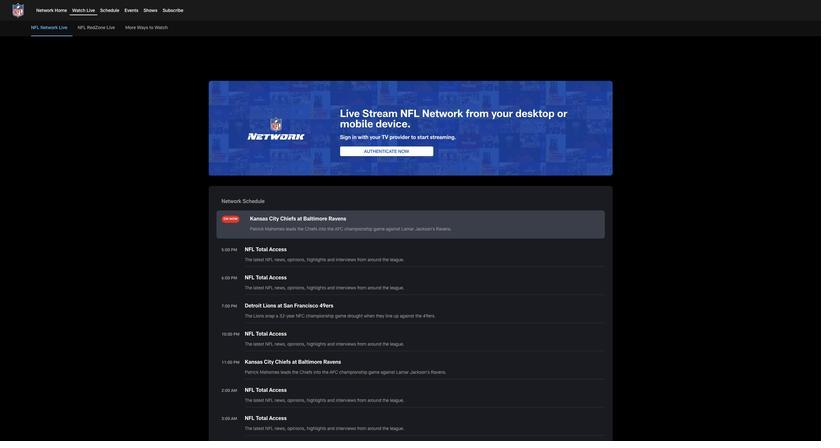 Task type: locate. For each thing, give the bounding box(es) containing it.
latest
[[254, 259, 264, 263], [254, 287, 264, 291], [254, 343, 264, 348], [254, 399, 264, 404], [254, 428, 264, 432]]

lamar
[[402, 228, 414, 232], [397, 371, 409, 376]]

network schedule tile airtime element up 6:00 pm
[[222, 247, 240, 257]]

live
[[87, 9, 95, 13], [59, 26, 67, 30], [107, 26, 115, 30], [340, 110, 360, 120]]

0 horizontal spatial now
[[230, 218, 238, 221]]

network schedule tile title element for 3:00 am
[[245, 416, 405, 426]]

1 total from the top
[[256, 248, 268, 253]]

league. for 6:00 pm
[[390, 287, 405, 291]]

access
[[269, 248, 287, 253], [269, 276, 287, 282], [269, 333, 287, 338], [269, 389, 287, 394], [269, 417, 287, 422]]

3 access from the top
[[269, 333, 287, 338]]

5 around from the top
[[368, 428, 382, 432]]

network schedule tile airtime element containing 2:00 am
[[222, 388, 240, 398]]

3 highlights from the top
[[307, 343, 326, 348]]

pm for 7:00 pm
[[231, 305, 237, 309]]

0 vertical spatial into
[[319, 228, 327, 232]]

baltimore
[[304, 217, 328, 223], [298, 361, 322, 366]]

1 vertical spatial against
[[400, 315, 415, 319]]

4 total from the top
[[256, 389, 268, 394]]

total for 3:00 am
[[256, 417, 268, 422]]

1 nfl total access from the top
[[245, 248, 287, 253]]

1 access from the top
[[269, 248, 287, 253]]

more
[[125, 26, 136, 30]]

1 vertical spatial now
[[230, 218, 238, 221]]

lions inside network schedule tile description element
[[254, 315, 264, 319]]

nfl network live
[[31, 26, 67, 30]]

1 vertical spatial into
[[314, 371, 321, 376]]

1 vertical spatial championship
[[306, 315, 334, 319]]

lions
[[263, 305, 276, 310], [254, 315, 264, 319]]

the lions snap a 32-year nfc championship game drought when they line up against the 49ers.
[[245, 315, 436, 319]]

jackson's
[[415, 228, 435, 232], [410, 371, 430, 376]]

5 the latest nfl news, opinions, highlights and interviews from around the league. from the top
[[245, 428, 405, 432]]

and for 3:00 am
[[328, 428, 335, 432]]

kansas city chiefs at baltimore ravens
[[250, 217, 347, 223], [245, 361, 341, 366]]

0 vertical spatial baltimore
[[304, 217, 328, 223]]

news, for 5:00 pm
[[275, 259, 286, 263]]

network schedule tile description element for 3:00 am
[[245, 426, 405, 433]]

network schedule tile description element containing the lions snap a 32-year nfc championship game drought when they line up against the 49ers.
[[245, 314, 436, 321]]

2 vertical spatial game
[[369, 371, 380, 376]]

0 vertical spatial jackson's
[[415, 228, 435, 232]]

tv
[[382, 136, 389, 141]]

league.
[[390, 259, 405, 263], [390, 287, 405, 291], [390, 343, 405, 348], [390, 399, 405, 404], [390, 428, 405, 432]]

home
[[55, 9, 67, 13]]

0 vertical spatial am
[[231, 390, 237, 394]]

1 horizontal spatial watch
[[155, 26, 168, 30]]

1 vertical spatial game
[[335, 315, 347, 319]]

3 league. from the top
[[390, 343, 405, 348]]

2 total from the top
[[256, 276, 268, 282]]

on
[[224, 218, 229, 221]]

2 and from the top
[[328, 287, 335, 291]]

4 access from the top
[[269, 389, 287, 394]]

network schedule tile airtime element
[[222, 247, 240, 257], [222, 275, 240, 285], [222, 303, 240, 314], [222, 331, 240, 342], [222, 360, 240, 370], [222, 388, 240, 398], [222, 416, 240, 426]]

nfl total access
[[245, 248, 287, 253], [245, 276, 287, 282], [245, 333, 287, 338], [245, 389, 287, 394], [245, 417, 287, 422]]

1 vertical spatial kansas city chiefs at baltimore ravens
[[245, 361, 341, 366]]

events link
[[125, 9, 138, 13]]

network schedule tile airtime element for 'network schedule tile title' element corresponding to 2:00 am
[[222, 388, 240, 398]]

live up sign on the left top of the page
[[340, 110, 360, 120]]

1 vertical spatial your
[[370, 136, 381, 141]]

lions up the snap
[[263, 305, 276, 310]]

into
[[319, 228, 327, 232], [314, 371, 321, 376]]

network schedule tile title element containing detroit lions at san francisco 49ers
[[245, 303, 436, 314]]

am for 2:00 am
[[231, 390, 237, 394]]

3 and from the top
[[328, 343, 335, 348]]

5 interviews from the top
[[336, 428, 356, 432]]

network schedule tile airtime element containing 3:00 am
[[222, 416, 240, 426]]

1 around from the top
[[368, 259, 382, 263]]

now
[[399, 150, 410, 154], [230, 218, 238, 221]]

kansas right the 11:00 pm on the bottom left
[[245, 361, 263, 366]]

network schedule tile airtime element for 3:00 am's 'network schedule tile title' element
[[222, 416, 240, 426]]

2 the from the top
[[245, 287, 252, 291]]

1 horizontal spatial to
[[411, 136, 416, 141]]

4 news, from the top
[[275, 399, 286, 404]]

into inside network schedule tile description element
[[314, 371, 321, 376]]

4 the latest nfl news, opinions, highlights and interviews from around the league. from the top
[[245, 399, 405, 404]]

0 horizontal spatial at
[[278, 305, 283, 310]]

pm
[[231, 249, 237, 253], [231, 277, 237, 281], [231, 305, 237, 309], [234, 333, 240, 337], [234, 362, 240, 365]]

schedule inside the stream data header text element
[[243, 200, 265, 205]]

5 access from the top
[[269, 417, 287, 422]]

network schedule tile airtime element down 2:00 am
[[222, 416, 240, 426]]

the for 10:00 pm
[[245, 343, 252, 348]]

network schedule tile title element for 10:00 pm
[[245, 331, 405, 342]]

pm right 6:00
[[231, 277, 237, 281]]

pm right the 11:00
[[234, 362, 240, 365]]

the for 6:00 pm
[[245, 287, 252, 291]]

1 vertical spatial kansas
[[245, 361, 263, 366]]

network schedule tile airtime element left detroit
[[222, 303, 240, 314]]

nfl total access for 6:00 pm
[[245, 276, 287, 282]]

championship
[[345, 228, 373, 232], [306, 315, 334, 319], [340, 371, 368, 376]]

2 highlights from the top
[[307, 287, 326, 291]]

5 nfl total access from the top
[[245, 417, 287, 422]]

network schedule tile airtime element for 'network schedule tile title' element containing detroit lions at san francisco 49ers
[[222, 303, 240, 314]]

chiefs
[[281, 217, 296, 223], [305, 228, 318, 232], [275, 361, 291, 366], [300, 371, 313, 376]]

the for 2:00 am
[[245, 399, 252, 404]]

nfl inside live stream nfl network from your desktop or mobile device.
[[401, 110, 420, 120]]

1 highlights from the top
[[307, 259, 326, 263]]

6 network schedule tile airtime element from the top
[[222, 388, 240, 398]]

around
[[368, 259, 382, 263], [368, 287, 382, 291], [368, 343, 382, 348], [368, 399, 382, 404], [368, 428, 382, 432]]

10:00 pm
[[222, 333, 240, 337]]

4 opinions, from the top
[[288, 399, 306, 404]]

2:00 am
[[222, 390, 237, 394]]

watch right ways on the left top of page
[[155, 26, 168, 30]]

2 am from the top
[[231, 418, 237, 422]]

watch right home in the top left of the page
[[72, 9, 85, 13]]

5 highlights from the top
[[307, 428, 326, 432]]

10:00
[[222, 333, 233, 337]]

1 horizontal spatial now
[[399, 150, 410, 154]]

2 league. from the top
[[390, 287, 405, 291]]

leads
[[286, 228, 296, 232], [281, 371, 291, 376]]

highlights for 10:00 pm
[[307, 343, 326, 348]]

1 network schedule tile airtime element from the top
[[222, 247, 240, 257]]

league. for 10:00 pm
[[390, 343, 405, 348]]

game
[[374, 228, 385, 232], [335, 315, 347, 319], [369, 371, 380, 376]]

they
[[376, 315, 385, 319]]

leads inside network schedule tile description element
[[281, 371, 291, 376]]

network schedule tile airtime element containing 11:00 pm
[[222, 360, 240, 370]]

lions inside 'network schedule tile title' element
[[263, 305, 276, 310]]

2 interviews from the top
[[336, 287, 356, 291]]

at
[[298, 217, 302, 223], [278, 305, 283, 310], [292, 361, 297, 366]]

pm right '10:00'
[[234, 333, 240, 337]]

2 the latest nfl news, opinions, highlights and interviews from around the league. from the top
[[245, 287, 405, 291]]

7 network schedule tile airtime element from the top
[[222, 416, 240, 426]]

network schedule tile airtime element up the 11:00 pm on the bottom left
[[222, 331, 240, 342]]

1 vertical spatial city
[[264, 361, 274, 366]]

3:00 am
[[222, 418, 237, 422]]

network schedule tile description element for 2:00 am
[[245, 398, 405, 405]]

against
[[386, 228, 401, 232], [400, 315, 415, 319], [381, 371, 395, 376]]

network schedule tile airtime element containing 10:00 pm
[[222, 331, 240, 342]]

total for 2:00 am
[[256, 389, 268, 394]]

authenticate now
[[364, 150, 410, 154]]

4 highlights from the top
[[307, 399, 326, 404]]

4 around from the top
[[368, 399, 382, 404]]

afc
[[335, 228, 344, 232], [330, 371, 338, 376]]

1 opinions, from the top
[[288, 259, 306, 263]]

nfl total access for 3:00 am
[[245, 417, 287, 422]]

4 interviews from the top
[[336, 399, 356, 404]]

network inside the stream data header text element
[[222, 200, 242, 205]]

1 vertical spatial ravens
[[324, 361, 341, 366]]

ravens.
[[437, 228, 452, 232], [431, 371, 447, 376]]

1 league. from the top
[[390, 259, 405, 263]]

2 vertical spatial against
[[381, 371, 395, 376]]

the for 7:00 pm
[[245, 315, 252, 319]]

subscribe
[[163, 9, 184, 13]]

1 horizontal spatial at
[[292, 361, 297, 366]]

5 opinions, from the top
[[288, 428, 306, 432]]

6 the from the top
[[245, 428, 252, 432]]

highlights
[[307, 259, 326, 263], [307, 287, 326, 291], [307, 343, 326, 348], [307, 399, 326, 404], [307, 428, 326, 432]]

access for 2:00 am
[[269, 389, 287, 394]]

authenticate
[[364, 150, 397, 154]]

live inside nfl redzone live link
[[107, 26, 115, 30]]

around for 5:00 pm
[[368, 259, 382, 263]]

1 vertical spatial lamar
[[397, 371, 409, 376]]

3 news, from the top
[[275, 343, 286, 348]]

0 vertical spatial your
[[492, 110, 513, 120]]

4 the from the top
[[245, 343, 252, 348]]

5 total from the top
[[256, 417, 268, 422]]

total for 6:00 pm
[[256, 276, 268, 282]]

2 opinions, from the top
[[288, 287, 306, 291]]

0 vertical spatial championship
[[345, 228, 373, 232]]

the for 5:00 pm
[[245, 259, 252, 263]]

1 vertical spatial at
[[278, 305, 283, 310]]

pm for 6:00 pm
[[231, 277, 237, 281]]

sign in with your tv provider to start streaming.
[[340, 136, 457, 141]]

0 horizontal spatial watch
[[72, 9, 85, 13]]

to left start
[[411, 136, 416, 141]]

3 opinions, from the top
[[288, 343, 306, 348]]

1 vertical spatial mahomes
[[260, 371, 280, 376]]

network schedule tile airtime element containing 6:00 pm
[[222, 275, 240, 285]]

2 network schedule tile airtime element from the top
[[222, 275, 240, 285]]

up
[[394, 315, 399, 319]]

live up redzone
[[87, 9, 95, 13]]

around for 6:00 pm
[[368, 287, 382, 291]]

more ways to watch
[[125, 26, 168, 30]]

network schedule tile description element for 10:00 pm
[[245, 342, 405, 349]]

schedule
[[100, 9, 119, 13], [243, 200, 265, 205]]

sign
[[340, 136, 351, 141]]

san
[[284, 305, 293, 310]]

now right on
[[230, 218, 238, 221]]

network
[[36, 9, 54, 13], [41, 26, 58, 30], [423, 110, 464, 120], [222, 200, 242, 205]]

am right 3:00
[[231, 418, 237, 422]]

network schedule tile airtime element up 7:00 pm
[[222, 275, 240, 285]]

banner
[[0, 0, 822, 36]]

5 network schedule tile airtime element from the top
[[222, 360, 240, 370]]

opinions,
[[288, 259, 306, 263], [288, 287, 306, 291], [288, 343, 306, 348], [288, 399, 306, 404], [288, 428, 306, 432]]

network schedule tile description element for 6:00 pm
[[245, 285, 405, 293]]

49ers.
[[423, 315, 436, 319]]

0 vertical spatial game
[[374, 228, 385, 232]]

0 vertical spatial patrick
[[250, 228, 264, 232]]

live right redzone
[[107, 26, 115, 30]]

4 league. from the top
[[390, 399, 405, 404]]

nfl total access for 5:00 pm
[[245, 248, 287, 253]]

1 vertical spatial ravens.
[[431, 371, 447, 376]]

nfc
[[296, 315, 305, 319]]

1 vertical spatial lions
[[254, 315, 264, 319]]

4 network schedule tile airtime element from the top
[[222, 331, 240, 342]]

news,
[[275, 259, 286, 263], [275, 287, 286, 291], [275, 343, 286, 348], [275, 399, 286, 404], [275, 428, 286, 432]]

0 vertical spatial lamar
[[402, 228, 414, 232]]

drought
[[348, 315, 363, 319]]

1 vertical spatial am
[[231, 418, 237, 422]]

network schedule tile airtime element for 5:00 pm's 'network schedule tile title' element
[[222, 247, 240, 257]]

detroit
[[245, 305, 262, 310]]

2 around from the top
[[368, 287, 382, 291]]

city
[[269, 217, 279, 223], [264, 361, 274, 366]]

1 the latest nfl news, opinions, highlights and interviews from around the league. from the top
[[245, 259, 405, 263]]

patrick inside network schedule tile description element
[[245, 371, 259, 376]]

2 access from the top
[[269, 276, 287, 282]]

your
[[492, 110, 513, 120], [370, 136, 381, 141]]

6:00 pm
[[222, 277, 237, 281]]

stream data header text element
[[217, 194, 605, 211]]

3 the latest nfl news, opinions, highlights and interviews from around the league. from the top
[[245, 343, 405, 348]]

1 am from the top
[[231, 390, 237, 394]]

watch
[[72, 9, 85, 13], [155, 26, 168, 30]]

when
[[364, 315, 375, 319]]

opinions, for 2:00 am
[[288, 399, 306, 404]]

2 latest from the top
[[254, 287, 264, 291]]

shows link
[[144, 9, 158, 13]]

1 horizontal spatial your
[[492, 110, 513, 120]]

5 latest from the top
[[254, 428, 264, 432]]

the
[[245, 259, 252, 263], [245, 287, 252, 291], [245, 315, 252, 319], [245, 343, 252, 348], [245, 399, 252, 404], [245, 428, 252, 432]]

3 latest from the top
[[254, 343, 264, 348]]

1 interviews from the top
[[336, 259, 356, 263]]

0 vertical spatial against
[[386, 228, 401, 232]]

3 nfl total access from the top
[[245, 333, 287, 338]]

pm right 5:00
[[231, 249, 237, 253]]

latest for 6:00 pm
[[254, 287, 264, 291]]

0 vertical spatial lions
[[263, 305, 276, 310]]

5 the from the top
[[245, 399, 252, 404]]

network schedule tile airtime element up 2:00 am
[[222, 360, 240, 370]]

now down provider
[[399, 150, 410, 154]]

patrick
[[250, 228, 264, 232], [245, 371, 259, 376]]

total
[[256, 248, 268, 253], [256, 276, 268, 282], [256, 333, 268, 338], [256, 389, 268, 394], [256, 417, 268, 422]]

1 the from the top
[[245, 259, 252, 263]]

0 vertical spatial leads
[[286, 228, 296, 232]]

interviews for 10:00 pm
[[336, 343, 356, 348]]

interviews for 5:00 pm
[[336, 259, 356, 263]]

1 vertical spatial afc
[[330, 371, 338, 376]]

5 news, from the top
[[275, 428, 286, 432]]

network schedule tile airtime element containing 7:00 pm
[[222, 303, 240, 314]]

0 vertical spatial watch
[[72, 9, 85, 13]]

3 total from the top
[[256, 333, 268, 338]]

1 vertical spatial schedule
[[243, 200, 265, 205]]

0 vertical spatial afc
[[335, 228, 344, 232]]

0 vertical spatial at
[[298, 217, 302, 223]]

11:00 pm
[[222, 362, 240, 365]]

your inside live stream nfl network from your desktop or mobile device.
[[492, 110, 513, 120]]

the for 3:00 am
[[245, 428, 252, 432]]

and for 5:00 pm
[[328, 259, 335, 263]]

4 and from the top
[[328, 399, 335, 404]]

network up on now
[[222, 200, 242, 205]]

lions left the snap
[[254, 315, 264, 319]]

network schedule tile airtime element containing 5:00 pm
[[222, 247, 240, 257]]

to right ways on the left top of page
[[149, 26, 154, 30]]

4 nfl total access from the top
[[245, 389, 287, 394]]

1 vertical spatial leads
[[281, 371, 291, 376]]

3 around from the top
[[368, 343, 382, 348]]

network up streaming.
[[423, 110, 464, 120]]

network schedule tile title element for 5:00 pm
[[245, 247, 405, 257]]

2 nfl total access from the top
[[245, 276, 287, 282]]

1 latest from the top
[[254, 259, 264, 263]]

am
[[231, 390, 237, 394], [231, 418, 237, 422]]

now for authenticate now
[[399, 150, 410, 154]]

ways
[[137, 26, 148, 30]]

0 vertical spatial now
[[399, 150, 410, 154]]

in
[[352, 136, 357, 141]]

opinions, for 3:00 am
[[288, 428, 306, 432]]

0 vertical spatial schedule
[[100, 9, 119, 13]]

32-
[[280, 315, 287, 319]]

network schedule tile description element
[[250, 226, 452, 234], [245, 257, 405, 264], [245, 285, 405, 293], [245, 314, 436, 321], [245, 342, 405, 349], [245, 370, 447, 377], [245, 398, 405, 405], [245, 426, 405, 433]]

network schedule tile description element for 11:00 pm
[[245, 370, 447, 377]]

2 news, from the top
[[275, 287, 286, 291]]

nfl
[[31, 26, 39, 30], [78, 26, 86, 30], [401, 110, 420, 120], [245, 248, 255, 253], [266, 259, 274, 263], [245, 276, 255, 282], [266, 287, 274, 291], [245, 333, 255, 338], [266, 343, 274, 348], [245, 389, 255, 394], [266, 399, 274, 404], [245, 417, 255, 422], [266, 428, 274, 432]]

1 vertical spatial patrick
[[245, 371, 259, 376]]

3 interviews from the top
[[336, 343, 356, 348]]

2 horizontal spatial at
[[298, 217, 302, 223]]

0 vertical spatial mahomes
[[265, 228, 285, 232]]

network schedule tile airtime element up 3:00 am
[[222, 388, 240, 398]]

live down home in the top left of the page
[[59, 26, 67, 30]]

network schedule tile description element for 5:00 pm
[[245, 257, 405, 264]]

watch live
[[72, 9, 95, 13]]

kansas down network schedule
[[250, 217, 268, 223]]

1 horizontal spatial schedule
[[243, 200, 265, 205]]

now inside button
[[399, 150, 410, 154]]

1 news, from the top
[[275, 259, 286, 263]]

4 latest from the top
[[254, 399, 264, 404]]

1 and from the top
[[328, 259, 335, 263]]

3 the from the top
[[245, 315, 252, 319]]

5 league. from the top
[[390, 428, 405, 432]]

1 vertical spatial baltimore
[[298, 361, 322, 366]]

3 network schedule tile airtime element from the top
[[222, 303, 240, 314]]

afc inside network schedule tile description element
[[330, 371, 338, 376]]

stream
[[363, 110, 398, 120]]

around for 10:00 pm
[[368, 343, 382, 348]]

5:00
[[222, 249, 230, 253]]

patrick mahomes leads the chiefs into the afc championship game against lamar jackson's ravens.
[[250, 228, 452, 232], [245, 371, 447, 376]]

pm right 7:00 on the left of page
[[231, 305, 237, 309]]

0 horizontal spatial to
[[149, 26, 154, 30]]

5 and from the top
[[328, 428, 335, 432]]

0 vertical spatial kansas city chiefs at baltimore ravens
[[250, 217, 347, 223]]

and
[[328, 259, 335, 263], [328, 287, 335, 291], [328, 343, 335, 348], [328, 399, 335, 404], [328, 428, 335, 432]]

network schedule tile title element
[[250, 216, 452, 226], [245, 247, 405, 257], [245, 275, 405, 285], [245, 303, 436, 314], [245, 331, 405, 342], [245, 360, 447, 370], [245, 388, 405, 398], [245, 416, 405, 426]]

total for 5:00 pm
[[256, 248, 268, 253]]

latest for 3:00 am
[[254, 428, 264, 432]]

am right 2:00
[[231, 390, 237, 394]]

the
[[298, 228, 304, 232], [328, 228, 334, 232], [383, 259, 389, 263], [383, 287, 389, 291], [416, 315, 422, 319], [383, 343, 389, 348], [292, 371, 299, 376], [323, 371, 329, 376], [383, 399, 389, 404], [383, 428, 389, 432]]



Task type: describe. For each thing, give the bounding box(es) containing it.
nfl network live link
[[31, 21, 70, 36]]

opinions, for 10:00 pm
[[288, 343, 306, 348]]

from inside live stream nfl network from your desktop or mobile device.
[[466, 110, 489, 120]]

line
[[386, 315, 393, 319]]

latest for 10:00 pm
[[254, 343, 264, 348]]

device.
[[376, 120, 411, 131]]

francisco
[[294, 305, 319, 310]]

2 vertical spatial at
[[292, 361, 297, 366]]

year
[[287, 315, 295, 319]]

network schedule tile title element for 2:00 am
[[245, 388, 405, 398]]

network schedule tile title element for 6:00 pm
[[245, 275, 405, 285]]

highlights for 3:00 am
[[307, 428, 326, 432]]

network home
[[36, 9, 67, 13]]

1 vertical spatial patrick mahomes leads the chiefs into the afc championship game against lamar jackson's ravens.
[[245, 371, 447, 376]]

baltimore inside 'network schedule tile title' element
[[298, 361, 322, 366]]

start
[[418, 136, 429, 141]]

2 vertical spatial championship
[[340, 371, 368, 376]]

advertisement element
[[293, 44, 529, 73]]

the latest nfl news, opinions, highlights and interviews from around the league. for 3:00 am
[[245, 428, 405, 432]]

nfl total access for 2:00 am
[[245, 389, 287, 394]]

now for on now
[[230, 218, 238, 221]]

0 vertical spatial city
[[269, 217, 279, 223]]

and for 10:00 pm
[[328, 343, 335, 348]]

lamar inside network schedule tile description element
[[397, 371, 409, 376]]

and for 2:00 am
[[328, 399, 335, 404]]

network schedule tile airtime element for 'network schedule tile title' element for 11:00 pm
[[222, 360, 240, 370]]

7:00 pm
[[222, 305, 237, 309]]

1 vertical spatial watch
[[155, 26, 168, 30]]

network schedule tile description element for 7:00 pm
[[245, 314, 436, 321]]

2:00
[[222, 390, 230, 394]]

provider
[[390, 136, 410, 141]]

mobile
[[340, 120, 373, 131]]

opinions, for 6:00 pm
[[288, 287, 306, 291]]

0 vertical spatial kansas
[[250, 217, 268, 223]]

access for 6:00 pm
[[269, 276, 287, 282]]

the latest nfl news, opinions, highlights and interviews from around the league. for 10:00 pm
[[245, 343, 405, 348]]

more ways to watch link
[[123, 21, 171, 36]]

0 horizontal spatial schedule
[[100, 9, 119, 13]]

and for 6:00 pm
[[328, 287, 335, 291]]

1 vertical spatial jackson's
[[410, 371, 430, 376]]

highlights for 2:00 am
[[307, 399, 326, 404]]

highlights for 5:00 pm
[[307, 259, 326, 263]]

interviews for 2:00 am
[[336, 399, 356, 404]]

latest for 2:00 am
[[254, 399, 264, 404]]

5:00 pm
[[222, 249, 237, 253]]

network schedule tile airtime element for 'network schedule tile title' element associated with 10:00 pm
[[222, 331, 240, 342]]

from for 10:00 pm
[[358, 343, 367, 348]]

opinions, for 5:00 pm
[[288, 259, 306, 263]]

network home link
[[36, 9, 67, 13]]

pm for 5:00 pm
[[231, 249, 237, 253]]

am for 3:00 am
[[231, 418, 237, 422]]

interviews for 6:00 pm
[[336, 287, 356, 291]]

streaming.
[[430, 136, 457, 141]]

6:00
[[222, 277, 230, 281]]

news, for 3:00 am
[[275, 428, 286, 432]]

7:00
[[222, 305, 230, 309]]

network inside live stream nfl network from your desktop or mobile device.
[[423, 110, 464, 120]]

league. for 5:00 pm
[[390, 259, 405, 263]]

the latest nfl news, opinions, highlights and interviews from around the league. for 2:00 am
[[245, 399, 405, 404]]

nfl redzone live link
[[75, 21, 118, 36]]

49ers
[[320, 305, 334, 310]]

desktop
[[516, 110, 555, 120]]

0 vertical spatial ravens.
[[437, 228, 452, 232]]

access for 5:00 pm
[[269, 248, 287, 253]]

news, for 2:00 am
[[275, 399, 286, 404]]

redzone
[[87, 26, 106, 30]]

events
[[125, 9, 138, 13]]

pm for 10:00 pm
[[234, 333, 240, 337]]

snap
[[265, 315, 275, 319]]

network down network home link
[[41, 26, 58, 30]]

the latest nfl news, opinions, highlights and interviews from around the league. for 5:00 pm
[[245, 259, 405, 263]]

shows
[[144, 9, 158, 13]]

3:00
[[222, 418, 230, 422]]

nfl redzone live
[[78, 26, 115, 30]]

nfl total access for 10:00 pm
[[245, 333, 287, 338]]

network schedule
[[222, 200, 265, 205]]

highlights for 6:00 pm
[[307, 287, 326, 291]]

0 horizontal spatial your
[[370, 136, 381, 141]]

banner containing network home
[[0, 0, 822, 36]]

from for 3:00 am
[[358, 428, 367, 432]]

with
[[358, 136, 369, 141]]

access for 3:00 am
[[269, 417, 287, 422]]

latest for 5:00 pm
[[254, 259, 264, 263]]

11:00
[[222, 362, 233, 365]]

league. for 3:00 am
[[390, 428, 405, 432]]

lions for detroit
[[263, 305, 276, 310]]

interviews for 3:00 am
[[336, 428, 356, 432]]

around for 3:00 am
[[368, 428, 382, 432]]

or
[[558, 110, 568, 120]]

on now
[[224, 218, 238, 221]]

0 vertical spatial to
[[149, 26, 154, 30]]

0 vertical spatial ravens
[[329, 217, 347, 223]]

from for 6:00 pm
[[358, 287, 367, 291]]

news, for 10:00 pm
[[275, 343, 286, 348]]

0 vertical spatial patrick mahomes leads the chiefs into the afc championship game against lamar jackson's ravens.
[[250, 228, 452, 232]]

league. for 2:00 am
[[390, 399, 405, 404]]

detroit lions at san francisco 49ers
[[245, 305, 334, 310]]

around for 2:00 am
[[368, 399, 382, 404]]

1 vertical spatial to
[[411, 136, 416, 141]]

subscribe link
[[163, 9, 184, 13]]

from for 2:00 am
[[358, 399, 367, 404]]

news, for 6:00 pm
[[275, 287, 286, 291]]

access for 10:00 pm
[[269, 333, 287, 338]]

nfl shield image
[[10, 3, 26, 18]]

live stream nfl network from your desktop or mobile device.
[[340, 110, 570, 131]]

lions for the
[[254, 315, 264, 319]]

a
[[276, 315, 278, 319]]

authenticate now button
[[340, 147, 434, 156]]

network schedule tile title element for 7:00 pm
[[245, 303, 436, 314]]

watch live link
[[72, 9, 95, 13]]

live inside live stream nfl network from your desktop or mobile device.
[[340, 110, 360, 120]]

from for 5:00 pm
[[358, 259, 367, 263]]

the latest nfl news, opinions, highlights and interviews from around the league. for 6:00 pm
[[245, 287, 405, 291]]

live inside nfl network live link
[[59, 26, 67, 30]]

pm for 11:00 pm
[[234, 362, 240, 365]]

schedule link
[[100, 9, 119, 13]]

network left home in the top left of the page
[[36, 9, 54, 13]]

total for 10:00 pm
[[256, 333, 268, 338]]

network schedule tile title element for 11:00 pm
[[245, 360, 447, 370]]

network schedule tile airtime element for 6:00 pm 'network schedule tile title' element
[[222, 275, 240, 285]]

mahomes inside network schedule tile description element
[[260, 371, 280, 376]]



Task type: vqa. For each thing, say whether or not it's contained in the screenshot.


